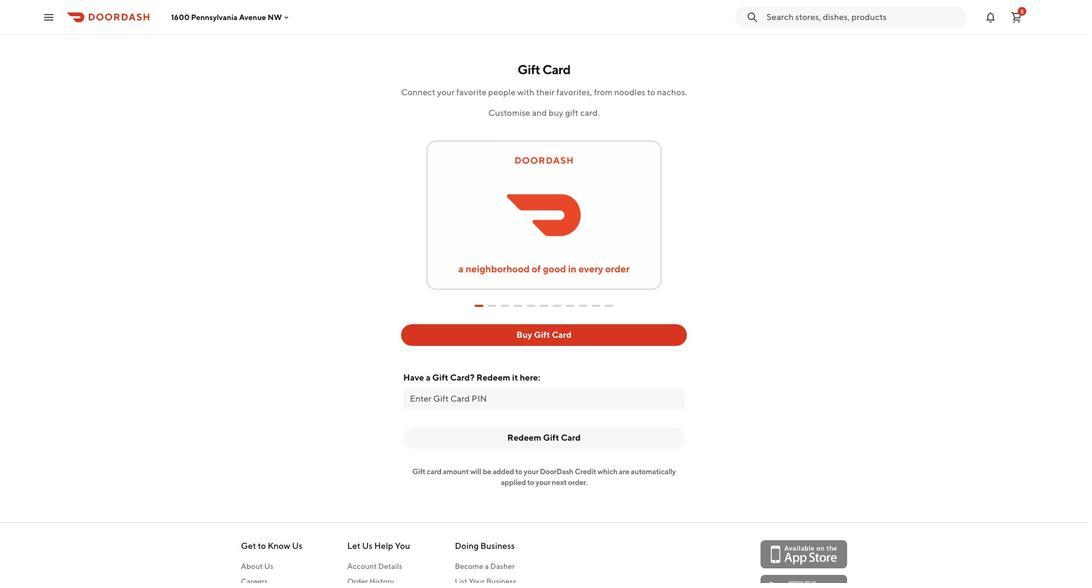 Task type: vqa. For each thing, say whether or not it's contained in the screenshot.
the top a
yes



Task type: locate. For each thing, give the bounding box(es) containing it.
buy gift card
[[517, 330, 572, 340]]

0 vertical spatial redeem
[[477, 373, 511, 383]]

get to know us
[[241, 541, 303, 551]]

us right the know
[[292, 541, 303, 551]]

1 horizontal spatial us
[[292, 541, 303, 551]]

0 horizontal spatial a
[[426, 373, 431, 383]]

us right about
[[264, 562, 273, 571]]

gift card with doordash decoration image
[[422, 128, 666, 294]]

applied
[[501, 478, 526, 487]]

business
[[481, 541, 515, 551]]

Have a Gift Card? Redeem it here: text field
[[410, 393, 679, 405]]

have a gift card? redeem it here:
[[403, 373, 540, 383]]

are
[[619, 467, 630, 476]]

here:
[[520, 373, 540, 383]]

help
[[374, 541, 393, 551]]

1 horizontal spatial a
[[485, 562, 489, 571]]

redeem inside redeem gift card button
[[508, 433, 541, 443]]

card
[[427, 467, 442, 476]]

2 vertical spatial card
[[561, 433, 581, 443]]

account
[[347, 562, 377, 571]]

card down the gift card slides element
[[552, 330, 572, 340]]

doordash
[[540, 467, 574, 476]]

be
[[483, 467, 491, 476]]

your up applied
[[524, 467, 539, 476]]

redeem
[[477, 373, 511, 383], [508, 433, 541, 443]]

1 vertical spatial a
[[485, 562, 489, 571]]

noodles
[[614, 87, 646, 97]]

account details
[[347, 562, 402, 571]]

1600
[[171, 13, 190, 21]]

1600 pennsylvania avenue nw button
[[171, 13, 291, 21]]

card
[[543, 62, 571, 77], [552, 330, 572, 340], [561, 433, 581, 443]]

1 vertical spatial redeem
[[508, 433, 541, 443]]

about
[[241, 562, 263, 571]]

us for about us
[[264, 562, 273, 571]]

card up their
[[543, 62, 571, 77]]

nachos.
[[657, 87, 687, 97]]

a for become
[[485, 562, 489, 571]]

card up "doordash"
[[561, 433, 581, 443]]

pennsylvania
[[191, 13, 238, 21]]

gift card amount will be added to your doordash credit which are automatically applied to your next order.
[[412, 467, 676, 487]]

to right get
[[258, 541, 266, 551]]

gift
[[565, 108, 579, 118]]

5
[[1021, 8, 1024, 14]]

a
[[426, 373, 431, 383], [485, 562, 489, 571]]

redeem left it
[[477, 373, 511, 383]]

1 vertical spatial your
[[524, 467, 539, 476]]

your left favorite
[[437, 87, 455, 97]]

us
[[292, 541, 303, 551], [362, 541, 373, 551], [264, 562, 273, 571]]

redeem up the added
[[508, 433, 541, 443]]

from
[[594, 87, 613, 97]]

and
[[532, 108, 547, 118]]

us right let on the left bottom
[[362, 541, 373, 551]]

become
[[455, 562, 484, 571]]

your
[[437, 87, 455, 97], [524, 467, 539, 476], [536, 478, 551, 487]]

credit
[[575, 467, 596, 476]]

gift card
[[518, 62, 571, 77]]

0 vertical spatial a
[[426, 373, 431, 383]]

people
[[488, 87, 516, 97]]

to
[[647, 87, 656, 97], [515, 467, 522, 476], [527, 478, 534, 487], [258, 541, 266, 551]]

2 horizontal spatial us
[[362, 541, 373, 551]]

become a dasher link
[[455, 561, 544, 572]]

buy gift card button
[[401, 324, 687, 346]]

a right have in the bottom of the page
[[426, 373, 431, 383]]

1 vertical spatial card
[[552, 330, 572, 340]]

your left 'next'
[[536, 478, 551, 487]]

get
[[241, 541, 256, 551]]

0 horizontal spatial us
[[264, 562, 273, 571]]

a left dasher
[[485, 562, 489, 571]]

which
[[598, 467, 618, 476]]

buy
[[549, 108, 564, 118]]

1 items, open order cart image
[[1010, 11, 1023, 24]]

added
[[493, 467, 514, 476]]

redeem gift card button
[[403, 427, 685, 449]]

gift left card
[[412, 467, 426, 476]]

let
[[347, 541, 361, 551]]

gift
[[518, 62, 540, 77], [534, 330, 550, 340], [432, 373, 449, 383], [543, 433, 559, 443], [412, 467, 426, 476]]



Task type: describe. For each thing, give the bounding box(es) containing it.
card for buy gift card
[[552, 330, 572, 340]]

amount
[[443, 467, 469, 476]]

card for redeem gift card
[[561, 433, 581, 443]]

details
[[378, 562, 402, 571]]

us for let us help you
[[362, 541, 373, 551]]

gift inside gift card amount will be added to your doordash credit which are automatically applied to your next order.
[[412, 467, 426, 476]]

to right applied
[[527, 478, 534, 487]]

doing business
[[455, 541, 515, 551]]

to up applied
[[515, 467, 522, 476]]

redeem gift card
[[508, 433, 581, 443]]

nw
[[268, 13, 282, 21]]

2 vertical spatial your
[[536, 478, 551, 487]]

card?
[[450, 373, 475, 383]]

buy
[[517, 330, 532, 340]]

about us
[[241, 562, 273, 571]]

gift left the card?
[[432, 373, 449, 383]]

about us link
[[241, 561, 303, 572]]

customise
[[489, 108, 530, 118]]

next
[[552, 478, 567, 487]]

have
[[403, 373, 424, 383]]

Store search: begin typing to search for stores available on DoorDash text field
[[767, 11, 961, 23]]

become a dasher
[[455, 562, 515, 571]]

card.
[[580, 108, 600, 118]]

doing
[[455, 541, 479, 551]]

with
[[517, 87, 535, 97]]

will
[[470, 467, 481, 476]]

their
[[536, 87, 555, 97]]

favorites,
[[557, 87, 592, 97]]

let us help you
[[347, 541, 410, 551]]

1600 pennsylvania avenue nw
[[171, 13, 282, 21]]

a for have
[[426, 373, 431, 383]]

open menu image
[[42, 11, 55, 24]]

avenue
[[239, 13, 266, 21]]

notification bell image
[[984, 11, 997, 24]]

you
[[395, 541, 410, 551]]

gift up with
[[518, 62, 540, 77]]

to left nachos.
[[647, 87, 656, 97]]

0 vertical spatial card
[[543, 62, 571, 77]]

connect your favorite people with their favorites, from noodles to nachos.
[[401, 87, 687, 97]]

gift right buy
[[534, 330, 550, 340]]

know
[[268, 541, 290, 551]]

gift card slides element
[[475, 296, 614, 316]]

account details link
[[347, 561, 410, 572]]

customise and buy gift card.
[[489, 108, 600, 118]]

automatically
[[631, 467, 676, 476]]

order.
[[568, 478, 587, 487]]

dasher
[[491, 562, 515, 571]]

0 vertical spatial your
[[437, 87, 455, 97]]

favorite
[[457, 87, 487, 97]]

gift up "doordash"
[[543, 433, 559, 443]]

it
[[512, 373, 518, 383]]

connect
[[401, 87, 436, 97]]

5 button
[[1006, 6, 1028, 28]]



